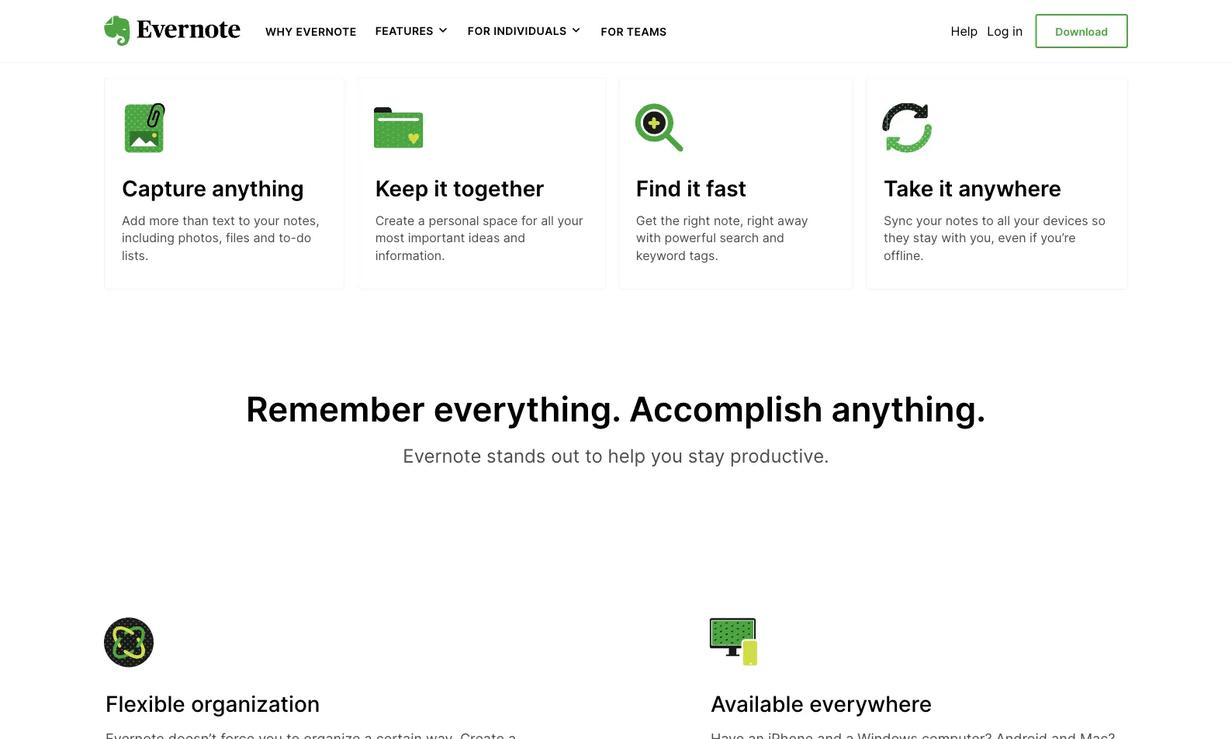Task type: describe. For each thing, give the bounding box(es) containing it.
for individuals button
[[468, 23, 583, 39]]

sync your notes to all your devices so they stay with you, even if you're offline.
[[884, 213, 1106, 263]]

create
[[375, 213, 415, 228]]

files
[[226, 230, 250, 245]]

2 right from the left
[[747, 213, 774, 228]]

in
[[1013, 23, 1023, 38]]

you,
[[970, 230, 995, 245]]

1 right from the left
[[684, 213, 711, 228]]

1 vertical spatial stay
[[688, 444, 725, 467]]

it for together
[[434, 175, 448, 202]]

help
[[608, 444, 646, 467]]

flexible icon image
[[104, 618, 154, 667]]

to-
[[279, 230, 296, 245]]

1 vertical spatial evernote
[[403, 444, 482, 467]]

keyword
[[636, 247, 686, 263]]

space
[[483, 213, 518, 228]]

it for anywhere
[[940, 175, 954, 202]]

tags.
[[690, 247, 719, 263]]

4 your from the left
[[1014, 213, 1040, 228]]

features
[[375, 24, 434, 37]]

including
[[122, 230, 175, 245]]

information.
[[375, 247, 445, 263]]

add
[[122, 213, 146, 228]]

evernote stands out to help you stay productive.
[[403, 444, 830, 467]]

get
[[636, 213, 657, 228]]

download link
[[1036, 14, 1129, 48]]

evernote inside "link"
[[296, 25, 357, 38]]

with inside sync your notes to all your devices so they stay with you, even if you're offline.
[[942, 230, 967, 245]]

find
[[636, 175, 682, 202]]

more
[[149, 213, 179, 228]]

for individuals
[[468, 24, 567, 37]]

why
[[266, 25, 293, 38]]

note,
[[714, 213, 744, 228]]

offline.
[[884, 247, 924, 263]]

search
[[720, 230, 759, 245]]

folder icon image
[[374, 103, 424, 153]]

remember
[[246, 389, 425, 430]]

devices
[[1044, 213, 1089, 228]]

stay inside sync your notes to all your devices so they stay with you, even if you're offline.
[[914, 230, 938, 245]]

important
[[408, 230, 465, 245]]

they
[[884, 230, 910, 245]]

everywhere
[[810, 691, 933, 717]]

and inside get the right note, right away with powerful search and keyword tags.
[[763, 230, 785, 245]]

create a personal space for all your most important ideas and information.
[[375, 213, 584, 263]]

do
[[296, 230, 312, 245]]

for
[[522, 213, 538, 228]]

you
[[651, 444, 683, 467]]

all inside create a personal space for all your most important ideas and information.
[[541, 213, 554, 228]]

capture image icon image
[[120, 103, 170, 153]]

keep
[[375, 175, 429, 202]]

why evernote
[[266, 25, 357, 38]]

sync
[[884, 213, 913, 228]]

take it anywhere
[[884, 175, 1062, 202]]

out
[[551, 444, 580, 467]]

capture anything
[[122, 175, 304, 202]]

anything.
[[832, 389, 987, 430]]

organization
[[191, 691, 320, 717]]

to for remember everything. accomplish anything.
[[585, 444, 603, 467]]

with inside get the right note, right away with powerful search and keyword tags.
[[636, 230, 661, 245]]



Task type: locate. For each thing, give the bounding box(es) containing it.
and for keep it together
[[504, 230, 526, 245]]

and inside create a personal space for all your most important ideas and information.
[[504, 230, 526, 245]]

with down notes
[[942, 230, 967, 245]]

magnifying glass icon image
[[635, 103, 685, 153]]

why evernote link
[[266, 23, 357, 38]]

evernote right why
[[296, 25, 357, 38]]

0 horizontal spatial and
[[253, 230, 275, 245]]

2 your from the left
[[558, 213, 584, 228]]

0 horizontal spatial with
[[636, 230, 661, 245]]

a
[[418, 213, 425, 228]]

all right the for
[[541, 213, 554, 228]]

anywhere
[[959, 175, 1062, 202]]

stands
[[487, 444, 546, 467]]

lists.
[[122, 247, 149, 263]]

0 horizontal spatial stay
[[688, 444, 725, 467]]

0 horizontal spatial for
[[468, 24, 491, 37]]

photos,
[[178, 230, 222, 245]]

right up search
[[747, 213, 774, 228]]

if
[[1030, 230, 1038, 245]]

0 vertical spatial stay
[[914, 230, 938, 245]]

stay
[[914, 230, 938, 245], [688, 444, 725, 467]]

features button
[[375, 23, 449, 39]]

everything.
[[434, 389, 621, 430]]

1 your from the left
[[254, 213, 280, 228]]

personal
[[429, 213, 479, 228]]

so
[[1092, 213, 1106, 228]]

remember everything. accomplish anything.
[[246, 389, 987, 430]]

to inside sync your notes to all your devices so they stay with you, even if you're offline.
[[982, 213, 994, 228]]

1 horizontal spatial right
[[747, 213, 774, 228]]

productive.
[[731, 444, 830, 467]]

with
[[636, 230, 661, 245], [942, 230, 967, 245]]

0 horizontal spatial all
[[541, 213, 554, 228]]

it up notes
[[940, 175, 954, 202]]

log in
[[988, 23, 1023, 38]]

powerful
[[665, 230, 717, 245]]

to right out
[[585, 444, 603, 467]]

for for for individuals
[[468, 24, 491, 37]]

0 vertical spatial evernote
[[296, 25, 357, 38]]

keep it together
[[375, 175, 545, 202]]

help
[[951, 23, 978, 38]]

to
[[239, 213, 250, 228], [982, 213, 994, 228], [585, 444, 603, 467]]

capture
[[122, 175, 207, 202]]

for teams link
[[601, 23, 667, 38]]

evernote left stands
[[403, 444, 482, 467]]

and inside add more than text to your notes, including photos, files and to-do lists.
[[253, 230, 275, 245]]

notes
[[946, 213, 979, 228]]

your
[[254, 213, 280, 228], [558, 213, 584, 228], [917, 213, 943, 228], [1014, 213, 1040, 228]]

teams
[[627, 25, 667, 38]]

1 horizontal spatial stay
[[914, 230, 938, 245]]

text
[[212, 213, 235, 228]]

1 horizontal spatial all
[[998, 213, 1011, 228]]

1 it from the left
[[434, 175, 448, 202]]

your right sync
[[917, 213, 943, 228]]

stay up offline.
[[914, 230, 938, 245]]

download
[[1056, 25, 1109, 38]]

to for take it anywhere
[[982, 213, 994, 228]]

for for for teams
[[601, 25, 624, 38]]

to inside add more than text to your notes, including photos, files and to-do lists.
[[239, 213, 250, 228]]

the
[[661, 213, 680, 228]]

1 horizontal spatial it
[[687, 175, 701, 202]]

your inside create a personal space for all your most important ideas and information.
[[558, 213, 584, 228]]

2 and from the left
[[504, 230, 526, 245]]

and for capture anything
[[253, 230, 275, 245]]

evernote
[[296, 25, 357, 38], [403, 444, 482, 467]]

1 horizontal spatial for
[[601, 25, 624, 38]]

your inside add more than text to your notes, including photos, files and to-do lists.
[[254, 213, 280, 228]]

1 horizontal spatial to
[[585, 444, 603, 467]]

2 all from the left
[[998, 213, 1011, 228]]

1 horizontal spatial with
[[942, 230, 967, 245]]

it up personal
[[434, 175, 448, 202]]

available
[[711, 691, 804, 717]]

individuals
[[494, 24, 567, 37]]

your right the for
[[558, 213, 584, 228]]

log
[[988, 23, 1010, 38]]

help link
[[951, 23, 978, 38]]

mobile and desktop icon image
[[710, 618, 759, 667]]

your up if at the top right of page
[[1014, 213, 1040, 228]]

0 horizontal spatial right
[[684, 213, 711, 228]]

2 horizontal spatial and
[[763, 230, 785, 245]]

and left to-
[[253, 230, 275, 245]]

2 it from the left
[[687, 175, 701, 202]]

ideas
[[469, 230, 500, 245]]

2 horizontal spatial to
[[982, 213, 994, 228]]

to up files at the top left of page
[[239, 213, 250, 228]]

right up the "powerful"
[[684, 213, 711, 228]]

right
[[684, 213, 711, 228], [747, 213, 774, 228]]

1 all from the left
[[541, 213, 554, 228]]

available everywhere
[[711, 691, 933, 717]]

1 horizontal spatial evernote
[[403, 444, 482, 467]]

it
[[434, 175, 448, 202], [687, 175, 701, 202], [940, 175, 954, 202]]

to up you,
[[982, 213, 994, 228]]

get the right note, right away with powerful search and keyword tags.
[[636, 213, 809, 263]]

notes,
[[283, 213, 320, 228]]

take
[[884, 175, 934, 202]]

2 horizontal spatial it
[[940, 175, 954, 202]]

sync icon image
[[883, 103, 932, 153]]

for inside "button"
[[468, 24, 491, 37]]

and
[[253, 230, 275, 245], [504, 230, 526, 245], [763, 230, 785, 245]]

for
[[468, 24, 491, 37], [601, 25, 624, 38]]

0 horizontal spatial it
[[434, 175, 448, 202]]

for left "individuals"
[[468, 24, 491, 37]]

it for fast
[[687, 175, 701, 202]]

0 horizontal spatial evernote
[[296, 25, 357, 38]]

3 your from the left
[[917, 213, 943, 228]]

add more than text to your notes, including photos, files and to-do lists.
[[122, 213, 320, 263]]

flexible
[[106, 691, 185, 717]]

all up even
[[998, 213, 1011, 228]]

fast
[[707, 175, 747, 202]]

find it fast
[[636, 175, 747, 202]]

1 and from the left
[[253, 230, 275, 245]]

and down space
[[504, 230, 526, 245]]

with down get
[[636, 230, 661, 245]]

all inside sync your notes to all your devices so they stay with you, even if you're offline.
[[998, 213, 1011, 228]]

for teams
[[601, 25, 667, 38]]

stay right you
[[688, 444, 725, 467]]

flexible organization
[[106, 691, 320, 717]]

most
[[375, 230, 405, 245]]

anything
[[212, 175, 304, 202]]

your up to-
[[254, 213, 280, 228]]

3 it from the left
[[940, 175, 954, 202]]

0 horizontal spatial to
[[239, 213, 250, 228]]

you're
[[1041, 230, 1076, 245]]

even
[[999, 230, 1027, 245]]

than
[[183, 213, 209, 228]]

accomplish
[[630, 389, 823, 430]]

1 with from the left
[[636, 230, 661, 245]]

1 horizontal spatial and
[[504, 230, 526, 245]]

all
[[541, 213, 554, 228], [998, 213, 1011, 228]]

log in link
[[988, 23, 1023, 38]]

3 and from the left
[[763, 230, 785, 245]]

and down away
[[763, 230, 785, 245]]

for left the teams
[[601, 25, 624, 38]]

away
[[778, 213, 809, 228]]

together
[[453, 175, 545, 202]]

2 with from the left
[[942, 230, 967, 245]]

it left fast
[[687, 175, 701, 202]]

evernote logo image
[[104, 16, 241, 46]]



Task type: vqa. For each thing, say whether or not it's contained in the screenshot.


